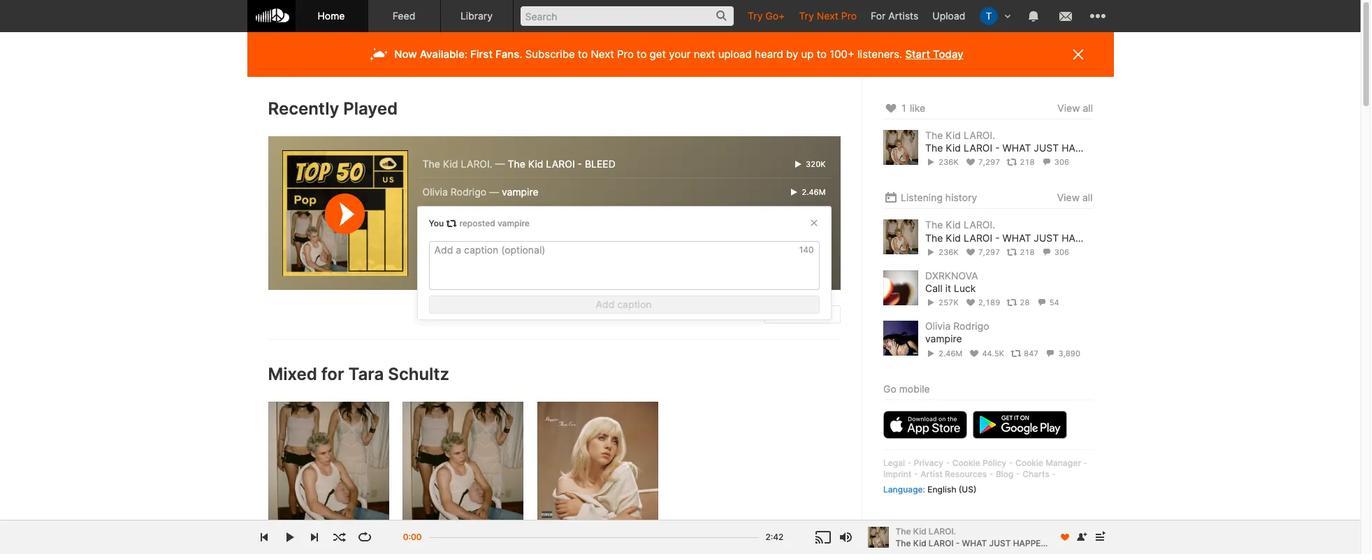 Task type: vqa. For each thing, say whether or not it's contained in the screenshot.


Task type: describe. For each thing, give the bounding box(es) containing it.
kid inside your super mix the kid laroi. & ...
[[286, 541, 299, 551]]

- for the kid laroi. link to the middle
[[995, 232, 999, 244]]

306 link for the top the kid laroi. link
[[1041, 158, 1069, 167]]

... inside your super mix the kid laroi. & ...
[[338, 541, 345, 551]]

— up the 'dxrknova       — call it luck'
[[489, 186, 499, 198]]

try next pro
[[799, 10, 857, 22]]

rodrigo for vampire
[[953, 320, 989, 332]]

7,297 for 7,297 link corresponding to 218 link for the 306 link associated with the top the kid laroi. link
[[978, 158, 1000, 167]]

pop element
[[282, 150, 408, 276]]

3,890 link
[[1045, 348, 1080, 358]]

daily mix 2 element
[[538, 402, 659, 523]]

for artists
[[871, 10, 919, 22]]

privacy link
[[914, 457, 943, 468]]

listening history
[[900, 192, 977, 204]]

just for bottommost the kid laroi. link
[[989, 538, 1011, 548]]

to left get
[[637, 48, 647, 61]]

3,890
[[1058, 348, 1080, 358]]

⁃ right legal link on the right
[[907, 457, 911, 468]]

calendar image
[[883, 190, 898, 206]]

218 for the 306 link related to the kid laroi. link to the middle 218 link
[[1020, 247, 1034, 257]]

up
[[801, 48, 814, 61]]

playlist
[[800, 308, 832, 320]]

2 vertical spatial the kid laroi - what just happened link
[[896, 537, 1058, 550]]

— down the reposted vampire
[[495, 242, 505, 254]]

tara
[[348, 364, 384, 384]]

for artists link
[[864, 0, 925, 31]]

today
[[933, 48, 963, 61]]

the kid laroi.       — the kid laroi - bleed
[[422, 158, 616, 170]]

for
[[321, 364, 344, 384]]

go mobile
[[883, 383, 930, 394]]

listeners.
[[857, 48, 902, 61]]

dxrknova for —
[[422, 214, 475, 226]]

subscribe
[[525, 48, 575, 61]]

resources
[[945, 469, 987, 480]]

mc4d       —
[[422, 270, 467, 282]]

your
[[669, 48, 691, 61]]

your super mix link
[[268, 527, 389, 541]]

try go+
[[748, 10, 785, 22]]

olivia rodrigo       — vampire
[[422, 186, 538, 198]]

tara schultz's avatar element
[[979, 7, 998, 25]]

- for the top the kid laroi. link
[[995, 142, 999, 154]]

the kid laroi - what just happened link for the 306 link related to the kid laroi. link to the middle
[[925, 232, 1114, 244]]

218 link for the 306 link related to the kid laroi. link to the middle
[[1006, 247, 1034, 257]]

legal ⁃ privacy ⁃ cookie policy ⁃ cookie manager ⁃ imprint ⁃ artist resources ⁃ blog ⁃ charts ⁃ language: english (us)
[[883, 457, 1087, 495]]

306 link for the kid laroi. link to the middle
[[1041, 247, 1069, 257]]

0:00
[[403, 532, 422, 542]]

⁃ up blog
[[1008, 457, 1013, 468]]

laroi for the top the kid laroi. link
[[963, 142, 992, 154]]

reposted
[[459, 218, 495, 229]]

laroi. up history
[[963, 129, 995, 141]]

for
[[871, 10, 886, 22]]

imprint link
[[883, 469, 911, 480]]

236k up 285k
[[804, 243, 826, 253]]

feed
[[393, 10, 415, 22]]

try for try go+
[[748, 10, 763, 22]]

artist resources link
[[920, 469, 987, 480]]

dxrknova for call
[[925, 270, 978, 281]]

daily mix 2 link
[[538, 527, 659, 541]]

language:
[[883, 484, 925, 495]]

vampire element
[[883, 321, 918, 356]]

laroi. down reposted
[[461, 242, 492, 254]]

upload
[[932, 10, 965, 22]]

dxrknova link
[[925, 270, 978, 281]]

remaining letters progress bar
[[799, 243, 814, 257]]

(us)
[[958, 484, 976, 495]]

listening
[[900, 192, 942, 204]]

the kid laroi. the kid laroi - what just happened for the 306 link related to the kid laroi. link to the middle 218 link
[[925, 219, 1114, 244]]

laroi for the kid laroi. link to the middle
[[963, 232, 992, 244]]

it inside dxrknova call it luck
[[945, 282, 951, 294]]

library
[[460, 10, 493, 22]]

& inside daily mix 1 the kid laroi., pardyalone & ...
[[514, 541, 519, 551]]

go for go mobile
[[883, 383, 896, 394]]

upload
[[718, 48, 752, 61]]

track stats element for the top the kid laroi. link
[[925, 155, 1093, 170]]

306 for the 306 link associated with the top the kid laroi. link
[[1054, 158, 1069, 167]]

view all for 1 like
[[1057, 102, 1093, 114]]

add caption
[[596, 298, 652, 310]]

happened for the 306 link associated with the top the kid laroi. link's 'the kid laroi - what just happened' link
[[1061, 142, 1114, 154]]

2
[[582, 528, 588, 540]]

what for bottommost the kid laroi. link
[[962, 538, 987, 548]]

2 vertical spatial the kid laroi - what just happened element
[[868, 527, 889, 548]]

mix for daily mix 2
[[563, 528, 579, 540]]

artists
[[888, 10, 919, 22]]

upload link
[[925, 0, 972, 31]]

the inside daily mix 1 the kid laroi., pardyalone & ...
[[403, 541, 418, 551]]

laroi. inside your super mix the kid laroi. & ...
[[301, 541, 328, 551]]

start today link
[[905, 48, 963, 61]]

& inside your super mix the kid laroi. & ...
[[330, 541, 336, 551]]

7,297 link for the 306 link related to the kid laroi. link to the middle 218 link
[[964, 247, 1000, 257]]

the kid laroi - what just happened element for the 306 link associated with the top the kid laroi. link's 'the kid laroi - what just happened' link
[[883, 130, 918, 165]]

the inside your super mix the kid laroi. & ...
[[268, 541, 283, 551]]

like image
[[883, 100, 898, 117]]

rodrigo for —
[[451, 186, 486, 198]]

your super mix the kid laroi. & ...
[[268, 528, 345, 551]]

english
[[927, 484, 956, 495]]

played
[[343, 99, 398, 119]]

get
[[650, 48, 666, 61]]

artist
[[920, 469, 942, 480]]

view for history
[[1057, 192, 1080, 204]]

28 link
[[1006, 298, 1029, 308]]

⁃ down cookie manager link
[[1051, 469, 1056, 480]]

⁃ up artist resources "link"
[[945, 457, 950, 468]]

home link
[[295, 0, 368, 32]]

happened for bottommost 'the kid laroi - what just happened' link
[[1013, 538, 1058, 548]]

recently
[[268, 99, 339, 119]]

caption
[[617, 298, 652, 310]]

mix inside your super mix the kid laroi. & ...
[[322, 528, 338, 540]]

add
[[596, 298, 615, 310]]

recently played
[[268, 99, 398, 119]]

your
[[268, 528, 289, 540]]

218 link for the 306 link associated with the top the kid laroi. link
[[1006, 158, 1034, 167]]

view all for listening history
[[1057, 192, 1093, 204]]

super
[[292, 528, 319, 540]]

now available: first fans. subscribe to next pro to get your next upload heard by up to 100+ listeners. start today
[[394, 48, 963, 61]]

28
[[1020, 298, 1029, 308]]

54
[[1049, 298, 1059, 308]]

laroi.,
[[436, 541, 465, 551]]

257k inside the track stats element
[[938, 298, 958, 308]]

olivia rodrigo vampire
[[925, 320, 989, 345]]

privacy
[[914, 457, 943, 468]]

track stats element for the kid laroi. link to the middle
[[925, 244, 1093, 260]]

54 link
[[1036, 298, 1059, 308]]

feed link
[[368, 0, 441, 32]]

olivia for olivia rodrigo       — vampire
[[422, 186, 448, 198]]

pardyalone
[[467, 541, 512, 551]]

2 vertical spatial the kid laroi. link
[[896, 526, 1051, 537]]

library link
[[441, 0, 513, 32]]

1 horizontal spatial next
[[817, 10, 839, 22]]

you
[[429, 218, 444, 229]]

legal
[[883, 457, 905, 468]]

cookie manager link
[[1015, 457, 1081, 468]]

try for try next pro
[[799, 10, 814, 22]]

track stats element for olivia rodrigo link
[[925, 346, 1093, 361]]

call it luck link
[[925, 282, 976, 295]]

track stats element for dxrknova link
[[925, 295, 1093, 310]]

go to playlist
[[772, 308, 832, 320]]

dxrknova call it luck
[[925, 270, 978, 294]]

vampire link
[[925, 333, 962, 346]]

daily mix 1 the kid laroi., pardyalone & ...
[[403, 528, 529, 551]]

⁃ right the manager
[[1083, 457, 1087, 468]]

0 vertical spatial vampire
[[502, 186, 538, 198]]

2,189
[[978, 298, 1000, 308]]

history
[[945, 192, 977, 204]]

available:
[[420, 48, 468, 61]]

7,297 link for 218 link for the 306 link associated with the top the kid laroi. link
[[964, 158, 1000, 167]]



Task type: locate. For each thing, give the bounding box(es) containing it.
cookie up 'resources'
[[952, 457, 980, 468]]

0 horizontal spatial 1
[[447, 528, 452, 540]]

schultz
[[388, 364, 449, 384]]

2 vertical spatial vampire
[[925, 333, 962, 345]]

pro left get
[[617, 48, 634, 61]]

1 horizontal spatial try
[[799, 10, 814, 22]]

2 try from the left
[[799, 10, 814, 22]]

- for bottommost the kid laroi. link
[[956, 538, 960, 548]]

0 horizontal spatial try
[[748, 10, 763, 22]]

0 horizontal spatial pro
[[617, 48, 634, 61]]

1 horizontal spatial daily
[[538, 528, 560, 540]]

daily
[[403, 528, 426, 540], [538, 528, 560, 540]]

0 vertical spatial 7,297 link
[[964, 158, 1000, 167]]

1 up laroi.,
[[447, 528, 452, 540]]

by
[[786, 48, 798, 61]]

1 vertical spatial 7,297 link
[[964, 247, 1000, 257]]

⁃ down 'policy'
[[989, 469, 993, 480]]

7,297 link
[[964, 158, 1000, 167], [964, 247, 1000, 257]]

2.46m inside the track stats element
[[938, 348, 962, 358]]

0 horizontal spatial daily
[[403, 528, 426, 540]]

236k for the top the kid laroi. link
[[938, 158, 958, 167]]

0 vertical spatial next
[[817, 10, 839, 22]]

dxrknova       — call it luck
[[422, 214, 541, 226]]

cookie policy link
[[952, 457, 1006, 468]]

7,297
[[978, 158, 1000, 167], [978, 247, 1000, 257]]

1 inside daily mix 1 the kid laroi., pardyalone & ...
[[447, 528, 452, 540]]

laroi. up olivia rodrigo       — vampire
[[461, 158, 492, 170]]

-
[[995, 142, 999, 154], [578, 158, 582, 170], [995, 232, 999, 244], [578, 242, 582, 254], [956, 538, 960, 548]]

2 ... from the left
[[522, 541, 529, 551]]

1 vertical spatial 1
[[447, 528, 452, 540]]

just for the kid laroi. link to the middle
[[1033, 232, 1059, 244]]

charts link
[[1022, 469, 1049, 480]]

track stats element containing 257k
[[925, 295, 1093, 310]]

1 vertical spatial the kid laroi - what just happened element
[[883, 220, 918, 255]]

1 horizontal spatial cookie
[[1015, 457, 1043, 468]]

— down olivia rodrigo       — vampire
[[478, 214, 488, 226]]

rodrigo inside olivia rodrigo vampire
[[953, 320, 989, 332]]

0 vertical spatial the kid laroi - what just happened link
[[925, 142, 1114, 155]]

track stats element containing 2.46m
[[925, 346, 1093, 361]]

the kid laroi. the kid laroi - what just happened for 218 link for the 306 link associated with the top the kid laroi. link
[[925, 129, 1114, 154]]

1 vertical spatial call
[[925, 282, 942, 294]]

go left playlist
[[772, 308, 785, 320]]

like
[[910, 102, 925, 114]]

pro left for
[[841, 10, 857, 22]]

it right reposted
[[511, 214, 517, 226]]

bleed
[[585, 158, 616, 170]]

1 306 from the top
[[1054, 158, 1069, 167]]

add caption button
[[429, 296, 819, 314]]

0 vertical spatial 306 link
[[1041, 158, 1069, 167]]

daily mix 2
[[538, 528, 588, 540]]

0 horizontal spatial ...
[[338, 541, 345, 551]]

1 horizontal spatial it
[[945, 282, 951, 294]]

44.5k
[[982, 348, 1004, 358]]

luck down dxrknova link
[[954, 282, 976, 294]]

1 vertical spatial 218
[[1020, 247, 1034, 257]]

happened for 'the kid laroi - what just happened' link associated with the 306 link related to the kid laroi. link to the middle
[[1061, 232, 1114, 244]]

1 mix from the left
[[322, 528, 338, 540]]

1 & from the left
[[330, 541, 336, 551]]

your super mix element
[[268, 402, 389, 523]]

100+
[[830, 48, 855, 61]]

306
[[1054, 158, 1069, 167], [1054, 247, 1069, 257]]

0 horizontal spatial mix
[[322, 528, 338, 540]]

1 vertical spatial 306
[[1054, 247, 1069, 257]]

0 horizontal spatial call
[[491, 214, 508, 226]]

progress bar
[[429, 530, 759, 553]]

0 vertical spatial 2.46m
[[800, 187, 826, 197]]

0 vertical spatial view
[[1057, 102, 1080, 114]]

2 & from the left
[[514, 541, 519, 551]]

the kid laroi - what just happened element for 'the kid laroi - what just happened' link associated with the 306 link related to the kid laroi. link to the middle
[[883, 220, 918, 255]]

1 306 link from the top
[[1041, 158, 1069, 167]]

1 horizontal spatial 1
[[900, 102, 907, 114]]

1 vertical spatial it
[[945, 282, 951, 294]]

the kid laroi - what just happened link
[[925, 142, 1114, 155], [925, 232, 1114, 244], [896, 537, 1058, 550]]

306 for the 306 link related to the kid laroi. link to the middle
[[1054, 247, 1069, 257]]

0 horizontal spatial olivia
[[422, 186, 448, 198]]

cookie up the "charts" link
[[1015, 457, 1043, 468]]

1 vertical spatial view all
[[1057, 192, 1093, 204]]

reposted vampire
[[457, 218, 530, 229]]

view for like
[[1057, 102, 1080, 114]]

0 horizontal spatial 2.46m
[[800, 187, 826, 197]]

the kid laroi - what just happened element down calendar image
[[883, 220, 918, 255]]

0 horizontal spatial dxrknova
[[422, 214, 475, 226]]

0 vertical spatial view all
[[1057, 102, 1093, 114]]

dxrknova up call it luck link
[[925, 270, 978, 281]]

the
[[925, 129, 943, 141], [925, 142, 943, 154], [422, 158, 440, 170], [508, 158, 525, 170], [925, 219, 943, 231], [925, 232, 943, 244], [422, 242, 440, 254], [508, 242, 525, 254], [896, 526, 911, 536], [896, 538, 911, 548], [268, 541, 283, 551], [403, 541, 418, 551]]

2 all from the top
[[1082, 192, 1093, 204]]

mix for daily mix 1 the kid laroi., pardyalone & ...
[[428, 528, 445, 540]]

0 horizontal spatial rodrigo
[[451, 186, 486, 198]]

None search field
[[513, 0, 741, 31]]

try left go+
[[748, 10, 763, 22]]

0 vertical spatial 218 link
[[1006, 158, 1034, 167]]

1 vertical spatial 2.46m
[[938, 348, 962, 358]]

first
[[470, 48, 493, 61]]

call inside dxrknova call it luck
[[925, 282, 942, 294]]

1 vertical spatial the kid laroi. link
[[925, 219, 995, 231]]

1 horizontal spatial rodrigo
[[953, 320, 989, 332]]

dxrknova down olivia rodrigo       — vampire
[[422, 214, 475, 226]]

0 vertical spatial call
[[491, 214, 508, 226]]

0 vertical spatial olivia
[[422, 186, 448, 198]]

2 7,297 from the top
[[978, 247, 1000, 257]]

mixed for tara schultz
[[268, 364, 449, 384]]

blog
[[995, 469, 1013, 480]]

306 link
[[1041, 158, 1069, 167], [1041, 247, 1069, 257]]

the kid laroi - what just happened element down "language:"
[[868, 527, 889, 548]]

0 vertical spatial all
[[1082, 102, 1093, 114]]

1 horizontal spatial 257k
[[938, 298, 958, 308]]

0 vertical spatial dxrknova
[[422, 214, 475, 226]]

7,297 link up dxrknova link
[[964, 247, 1000, 257]]

1 7,297 from the top
[[978, 158, 1000, 167]]

1 horizontal spatial dxrknova
[[925, 270, 978, 281]]

1 vertical spatial dxrknova
[[925, 270, 978, 281]]

236k up dxrknova link
[[938, 247, 958, 257]]

0 vertical spatial the kid laroi - what just happened element
[[883, 130, 918, 165]]

1 vertical spatial rodrigo
[[953, 320, 989, 332]]

1 vertical spatial next
[[591, 48, 614, 61]]

mc4d
[[422, 270, 452, 282]]

call it luck element
[[883, 270, 918, 305]]

olivia
[[422, 186, 448, 198], [925, 320, 950, 332]]

next
[[694, 48, 715, 61]]

blog link
[[995, 469, 1013, 480]]

what
[[1002, 142, 1031, 154], [1002, 232, 1031, 244], [585, 242, 613, 254], [962, 538, 987, 548]]

2 306 link from the top
[[1041, 247, 1069, 257]]

1 vertical spatial vampire
[[498, 218, 530, 229]]

⁃
[[907, 457, 911, 468], [945, 457, 950, 468], [1008, 457, 1013, 468], [1083, 457, 1087, 468], [913, 469, 918, 480], [989, 469, 993, 480], [1016, 469, 1020, 480], [1051, 469, 1056, 480]]

1 horizontal spatial olivia
[[925, 320, 950, 332]]

vampire right reposted
[[498, 218, 530, 229]]

go+
[[765, 10, 785, 22]]

mix right super
[[322, 528, 338, 540]]

0 vertical spatial the kid laroi. link
[[925, 129, 995, 141]]

try right go+
[[799, 10, 814, 22]]

1 cookie from the left
[[952, 457, 980, 468]]

next up image
[[1091, 529, 1108, 546]]

fans.
[[495, 48, 522, 61]]

vampire down olivia rodrigo link
[[925, 333, 962, 345]]

call down olivia rodrigo       — vampire
[[491, 214, 508, 226]]

laroi. down english
[[929, 526, 956, 536]]

what for the kid laroi. link to the middle
[[1002, 232, 1031, 244]]

1 7,297 link from the top
[[964, 158, 1000, 167]]

0 vertical spatial luck
[[519, 214, 541, 226]]

what for the top the kid laroi. link
[[1002, 142, 1031, 154]]

— up olivia rodrigo       — vampire
[[495, 158, 505, 170]]

olivia for olivia rodrigo vampire
[[925, 320, 950, 332]]

the kid laroi. link down history
[[925, 219, 995, 231]]

go to playlist link
[[764, 306, 840, 324]]

the kid laroi. link down "like"
[[925, 129, 995, 141]]

2 horizontal spatial mix
[[563, 528, 579, 540]]

1 218 from the top
[[1020, 158, 1034, 167]]

1 vertical spatial 7,297
[[978, 247, 1000, 257]]

218 for 218 link for the 306 link associated with the top the kid laroi. link
[[1020, 158, 1034, 167]]

...
[[338, 541, 345, 551], [522, 541, 529, 551]]

1 vertical spatial go
[[883, 383, 896, 394]]

daily mix 1 element
[[403, 402, 524, 523]]

to left playlist
[[788, 308, 797, 320]]

rodrigo down 2,189 link
[[953, 320, 989, 332]]

mix left 2
[[563, 528, 579, 540]]

0 vertical spatial 306
[[1054, 158, 1069, 167]]

&
[[330, 541, 336, 551], [514, 541, 519, 551]]

1 horizontal spatial &
[[514, 541, 519, 551]]

3 track stats element from the top
[[925, 295, 1093, 310]]

1 vertical spatial all
[[1082, 192, 1093, 204]]

all for 1 like
[[1082, 102, 1093, 114]]

laroi for bottommost the kid laroi. link
[[929, 538, 954, 548]]

next up 100+
[[817, 10, 839, 22]]

2 view from the top
[[1057, 192, 1080, 204]]

1 try from the left
[[748, 10, 763, 22]]

kid inside daily mix 1 the kid laroi., pardyalone & ...
[[420, 541, 433, 551]]

try go+ link
[[741, 0, 792, 31]]

320k
[[804, 159, 826, 169]]

daily mix 1 link
[[403, 527, 524, 541]]

start
[[905, 48, 930, 61]]

mix up laroi.,
[[428, 528, 445, 540]]

2.46m down vampire "link"
[[938, 348, 962, 358]]

heard
[[755, 48, 783, 61]]

laroi. down super
[[301, 541, 328, 551]]

2 306 from the top
[[1054, 247, 1069, 257]]

the kid laroi. link down (us)
[[896, 526, 1051, 537]]

pro
[[841, 10, 857, 22], [617, 48, 634, 61]]

44.5k link
[[968, 348, 1004, 358]]

140
[[799, 245, 814, 255]]

1 vertical spatial view
[[1057, 192, 1080, 204]]

the kid laroi - what just happened element
[[883, 130, 918, 165], [883, 220, 918, 255], [868, 527, 889, 548]]

the kid laroi. link
[[925, 129, 995, 141], [925, 219, 995, 231], [896, 526, 1051, 537]]

vampire down the kid laroi.       — the kid laroi - bleed
[[502, 186, 538, 198]]

kid
[[945, 129, 961, 141], [945, 142, 961, 154], [443, 158, 458, 170], [528, 158, 543, 170], [945, 219, 961, 231], [945, 232, 961, 244], [443, 242, 458, 254], [528, 242, 543, 254], [913, 526, 926, 536], [913, 538, 926, 548], [286, 541, 299, 551], [420, 541, 433, 551]]

track stats element
[[925, 155, 1093, 170], [925, 244, 1093, 260], [925, 295, 1093, 310], [925, 346, 1093, 361]]

7,297 link up history
[[964, 158, 1000, 167]]

2:42
[[766, 532, 784, 542]]

vampire inside olivia rodrigo vampire
[[925, 333, 962, 345]]

it down dxrknova link
[[945, 282, 951, 294]]

to right subscribe
[[578, 48, 588, 61]]

0 vertical spatial pro
[[841, 10, 857, 22]]

the kid laroi. the kid laroi - what just happened
[[925, 129, 1114, 154], [925, 219, 1114, 244], [896, 526, 1058, 548]]

1 horizontal spatial 2.46m
[[938, 348, 962, 358]]

0 horizontal spatial go
[[772, 308, 785, 320]]

⁃ left artist
[[913, 469, 918, 480]]

0 horizontal spatial luck
[[519, 214, 541, 226]]

1
[[900, 102, 907, 114], [447, 528, 452, 540]]

236k for the kid laroi. link to the middle
[[938, 247, 958, 257]]

next down search "search field"
[[591, 48, 614, 61]]

0 horizontal spatial next
[[591, 48, 614, 61]]

2 view all from the top
[[1057, 192, 1093, 204]]

0 vertical spatial the kid laroi. the kid laroi - what just happened
[[925, 129, 1114, 154]]

olivia up you
[[422, 186, 448, 198]]

go for go to playlist
[[772, 308, 785, 320]]

2 daily from the left
[[538, 528, 560, 540]]

1 horizontal spatial call
[[925, 282, 942, 294]]

the kid laroi.       — the kid laroi - what just happened
[[422, 242, 696, 254]]

0 vertical spatial 257k
[[804, 215, 826, 225]]

257k down call it luck link
[[938, 298, 958, 308]]

daily inside daily mix 1 the kid laroi., pardyalone & ...
[[403, 528, 426, 540]]

0 vertical spatial rodrigo
[[451, 186, 486, 198]]

2 218 from the top
[[1020, 247, 1034, 257]]

0 vertical spatial 7,297
[[978, 158, 1000, 167]]

just for the top the kid laroi. link
[[1033, 142, 1059, 154]]

charts
[[1022, 469, 1049, 480]]

luck up the kid laroi.       — the kid laroi - what just happened
[[519, 214, 541, 226]]

0 horizontal spatial cookie
[[952, 457, 980, 468]]

1 right like icon
[[900, 102, 907, 114]]

imprint
[[883, 469, 911, 480]]

1 vertical spatial 218 link
[[1006, 247, 1034, 257]]

to right up
[[817, 48, 827, 61]]

1 vertical spatial 257k
[[938, 298, 958, 308]]

847
[[1023, 348, 1038, 358]]

all for listening history
[[1082, 192, 1093, 204]]

1 all from the top
[[1082, 102, 1093, 114]]

daily for daily mix 2
[[538, 528, 560, 540]]

call down dxrknova link
[[925, 282, 942, 294]]

Search search field
[[520, 6, 734, 26]]

2 7,297 link from the top
[[964, 247, 1000, 257]]

view
[[1057, 102, 1080, 114], [1057, 192, 1080, 204]]

— right mc4d
[[454, 270, 464, 282]]

manager
[[1045, 457, 1081, 468]]

⁃ right blog link on the bottom right of page
[[1016, 469, 1020, 480]]

1 ... from the left
[[338, 541, 345, 551]]

go
[[772, 308, 785, 320], [883, 383, 896, 394]]

2 218 link from the top
[[1006, 247, 1034, 257]]

1 horizontal spatial pro
[[841, 10, 857, 22]]

1 vertical spatial the kid laroi - what just happened link
[[925, 232, 1114, 244]]

1 horizontal spatial go
[[883, 383, 896, 394]]

mix inside daily mix 1 the kid laroi., pardyalone & ...
[[428, 528, 445, 540]]

1 vertical spatial luck
[[954, 282, 976, 294]]

try
[[748, 10, 763, 22], [799, 10, 814, 22]]

2 cookie from the left
[[1015, 457, 1043, 468]]

1 horizontal spatial luck
[[954, 282, 976, 294]]

1 horizontal spatial mix
[[428, 528, 445, 540]]

the kid laroi - what just happened link for the 306 link associated with the top the kid laroi. link
[[925, 142, 1114, 155]]

4 track stats element from the top
[[925, 346, 1093, 361]]

847 link
[[1010, 348, 1038, 358]]

luck inside dxrknova call it luck
[[954, 282, 976, 294]]

go left mobile at the bottom of the page
[[883, 383, 896, 394]]

7,297 for 7,297 link for the 306 link related to the kid laroi. link to the middle 218 link
[[978, 247, 1000, 257]]

0 horizontal spatial 257k
[[804, 215, 826, 225]]

2.46m down 320k
[[800, 187, 826, 197]]

try next pro link
[[792, 0, 864, 31]]

1 view all from the top
[[1057, 102, 1093, 114]]

218
[[1020, 158, 1034, 167], [1020, 247, 1034, 257]]

0 vertical spatial 218
[[1020, 158, 1034, 167]]

1 daily from the left
[[403, 528, 426, 540]]

1 218 link from the top
[[1006, 158, 1034, 167]]

0 vertical spatial go
[[772, 308, 785, 320]]

0 horizontal spatial &
[[330, 541, 336, 551]]

mobile
[[899, 383, 930, 394]]

caption text text field
[[429, 241, 819, 290]]

daily for daily mix 1 the kid laroi., pardyalone & ...
[[403, 528, 426, 540]]

olivia up vampire "link"
[[925, 320, 950, 332]]

0 horizontal spatial it
[[511, 214, 517, 226]]

the kid laroi - what just happened element down like icon
[[883, 130, 918, 165]]

2 mix from the left
[[428, 528, 445, 540]]

1 view from the top
[[1057, 102, 1080, 114]]

now
[[394, 48, 417, 61]]

mixed
[[268, 364, 317, 384]]

1 track stats element from the top
[[925, 155, 1093, 170]]

0 vertical spatial 1
[[900, 102, 907, 114]]

1 vertical spatial the kid laroi. the kid laroi - what just happened
[[925, 219, 1114, 244]]

0 vertical spatial it
[[511, 214, 517, 226]]

257k up 140
[[804, 215, 826, 225]]

1 vertical spatial pro
[[617, 48, 634, 61]]

1 horizontal spatial ...
[[522, 541, 529, 551]]

rodrigo up the 'dxrknova       — call it luck'
[[451, 186, 486, 198]]

1 vertical spatial olivia
[[925, 320, 950, 332]]

olivia inside olivia rodrigo vampire
[[925, 320, 950, 332]]

1 vertical spatial 306 link
[[1041, 247, 1069, 257]]

3 mix from the left
[[563, 528, 579, 540]]

laroi. down history
[[963, 219, 995, 231]]

2 vertical spatial the kid laroi. the kid laroi - what just happened
[[896, 526, 1058, 548]]

2 track stats element from the top
[[925, 244, 1093, 260]]

to inside "link"
[[788, 308, 797, 320]]

... inside daily mix 1 the kid laroi., pardyalone & ...
[[522, 541, 529, 551]]

236k up the "listening history"
[[938, 158, 958, 167]]

call
[[491, 214, 508, 226], [925, 282, 942, 294]]

go inside "link"
[[772, 308, 785, 320]]



